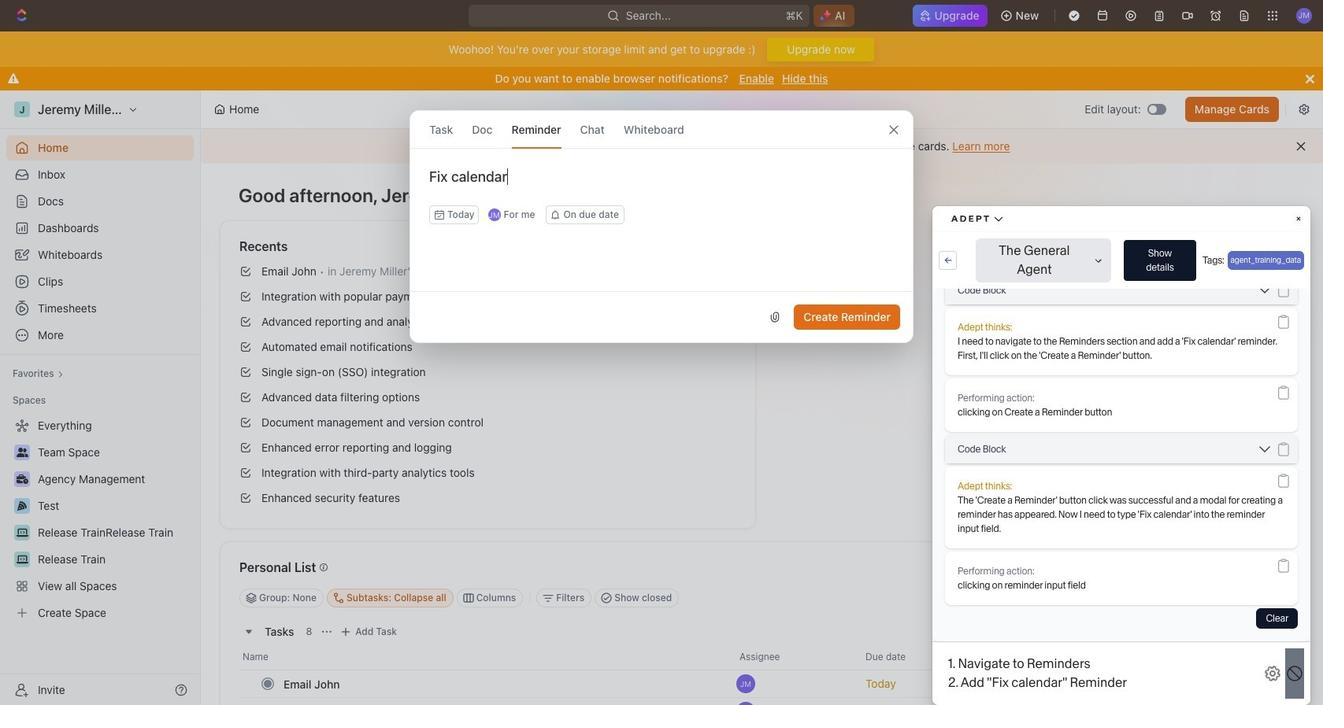 Task type: vqa. For each thing, say whether or not it's contained in the screenshot.
SEARCH TASKS... text box
yes



Task type: locate. For each thing, give the bounding box(es) containing it.
dialog
[[410, 110, 914, 344]]

alert
[[201, 129, 1324, 164]]

Search tasks... text field
[[1065, 587, 1223, 611]]

tree
[[6, 414, 194, 626]]

tree inside sidebar navigation
[[6, 414, 194, 626]]

sidebar navigation
[[0, 91, 201, 706]]



Task type: describe. For each thing, give the bounding box(es) containing it.
Reminder na﻿me or type '/' for commands text field
[[411, 168, 913, 206]]



